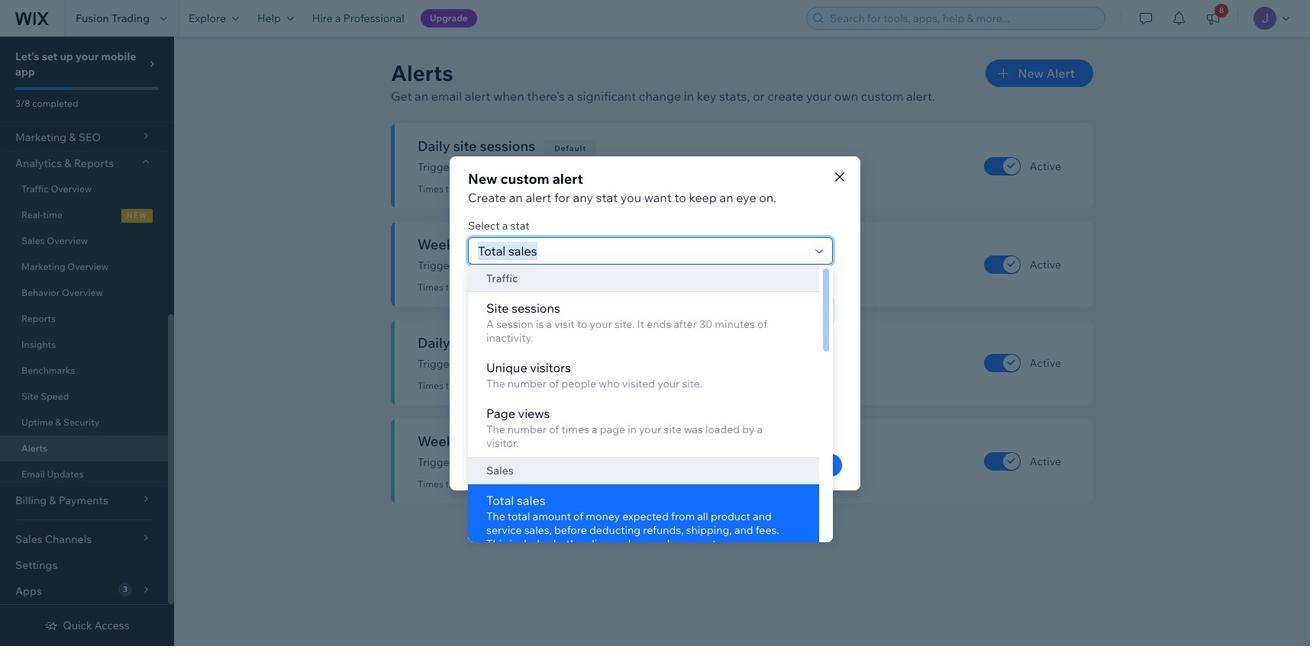 Task type: locate. For each thing, give the bounding box(es) containing it.
sales option
[[468, 458, 820, 485]]

1 never from the top
[[490, 183, 514, 195]]

the for total sales
[[487, 510, 505, 524]]

1 vertical spatial daily
[[564, 357, 587, 371]]

a
[[335, 11, 341, 25], [568, 89, 574, 104], [502, 219, 508, 233], [546, 318, 552, 331], [783, 398, 789, 411], [592, 423, 598, 437], [757, 423, 763, 437]]

overview down "sales overview" 'link'
[[67, 261, 109, 273]]

triggered: for daily total sales
[[446, 380, 488, 392]]

overview inside traffic overview link
[[51, 183, 92, 195]]

default
[[555, 144, 587, 154], [570, 242, 602, 252], [553, 439, 585, 449]]

0 horizontal spatial alerts
[[21, 443, 47, 454]]

a left visit
[[546, 318, 552, 331]]

1 vertical spatial new
[[468, 170, 498, 188]]

a right by
[[757, 423, 763, 437]]

your inside alerts get an email alert when there's a significant change in key stats, or create your own custom alert.
[[807, 89, 832, 104]]

stat
[[596, 190, 618, 205], [511, 219, 530, 233]]

2 number from the top
[[508, 423, 547, 437]]

change for daily total sales
[[513, 357, 550, 371]]

2 times triggered: never triggered from the top
[[418, 282, 557, 293]]

alerts inside alerts get an email alert when there's a significant change in key stats, or create your own custom alert.
[[391, 60, 454, 86]]

triggered: for weekly site sessions
[[446, 282, 488, 293]]

never for daily total sales
[[490, 380, 514, 392]]

list box
[[468, 265, 833, 558]]

If there is field
[[559, 298, 813, 323]]

1 vertical spatial sessions
[[495, 236, 551, 254]]

0 horizontal spatial email
[[431, 89, 462, 104]]

1 vertical spatial traffic
[[487, 272, 518, 286]]

1 horizontal spatial email
[[530, 398, 557, 411]]

change down visitor.
[[513, 456, 550, 470]]

2 triggered: from the top
[[446, 282, 488, 293]]

1 weekly from the top
[[418, 236, 466, 254]]

of right minutes
[[758, 318, 768, 331]]

0 vertical spatial sales
[[21, 235, 45, 247]]

quick
[[63, 619, 92, 633]]

in right page
[[628, 423, 637, 437]]

significant
[[577, 89, 636, 104], [459, 160, 511, 174], [459, 259, 511, 273], [459, 357, 511, 371], [459, 456, 511, 470]]

1 vertical spatial weekly
[[418, 433, 466, 451]]

the inside page views the number of times a page in your site was loaded by a visitor.
[[487, 423, 505, 437]]

a right select
[[502, 219, 508, 233]]

significant down daily site sessions
[[459, 160, 511, 174]]

in inside page views the number of times a page in your site was loaded by a visitor.
[[628, 423, 637, 437]]

1 vertical spatial is
[[536, 318, 544, 331]]

your left own
[[807, 89, 832, 104]]

1 horizontal spatial site
[[487, 301, 509, 316]]

trigger: significant change in weekly total sales.
[[418, 456, 653, 470]]

0 vertical spatial new
[[1018, 66, 1044, 81]]

sessions. up "you"
[[610, 160, 655, 174]]

0 vertical spatial site
[[487, 301, 509, 316]]

significant down weekly total sales
[[459, 456, 511, 470]]

email inside alerts get an email alert when there's a significant change in key stats, or create your own custom alert.
[[431, 89, 462, 104]]

overview inside marketing overview link
[[67, 261, 109, 273]]

3 never from the top
[[490, 380, 514, 392]]

1 vertical spatial sessions.
[[621, 259, 666, 273]]

2 daily from the top
[[418, 335, 450, 352]]

sales up by
[[744, 398, 769, 411]]

times triggered: never triggered for daily site sessions
[[418, 183, 557, 195]]

0 vertical spatial sessions
[[480, 137, 536, 155]]

4 times triggered: never triggered from the top
[[418, 479, 557, 490]]

times triggered: never triggered up select
[[418, 183, 557, 195]]

sessions.
[[610, 160, 655, 174], [621, 259, 666, 273]]

0 vertical spatial alert
[[465, 89, 491, 104]]

times for daily site sessions
[[418, 183, 444, 195]]

2 vertical spatial the
[[487, 510, 505, 524]]

0 horizontal spatial alert
[[465, 89, 491, 104]]

daily for daily site sessions
[[418, 137, 450, 155]]

1 triggered from the top
[[516, 183, 557, 195]]

sessions. for daily site sessions
[[610, 160, 655, 174]]

when left "there's"
[[494, 89, 524, 104]]

0 horizontal spatial new
[[468, 170, 498, 188]]

triggered for weekly site sessions
[[516, 282, 557, 293]]

weekly site sessions
[[418, 236, 551, 254]]

1 horizontal spatial alerts
[[391, 60, 454, 86]]

sessions for weekly site sessions
[[495, 236, 551, 254]]

triggered down trigger: significant change in daily site sessions. at the top left
[[516, 183, 557, 195]]

traffic inside option
[[487, 272, 518, 286]]

significant for daily total sales
[[459, 357, 511, 371]]

in left key
[[684, 89, 694, 104]]

reports up insights
[[21, 313, 56, 325]]

times for weekly total sales
[[418, 479, 444, 490]]

get
[[497, 398, 514, 411]]

triggered for daily site sessions
[[516, 183, 557, 195]]

sessions up session
[[512, 301, 560, 316]]

default for weekly total sales
[[553, 439, 585, 449]]

sales down real-
[[21, 235, 45, 247]]

an left eye
[[720, 190, 734, 205]]

1 the from the top
[[487, 377, 505, 391]]

change left key
[[639, 89, 682, 104]]

times triggered: never triggered up check every field
[[418, 282, 557, 293]]

0 vertical spatial daily
[[418, 137, 450, 155]]

includes
[[510, 538, 551, 551]]

sales overview link
[[0, 228, 168, 254]]

overview for traffic overview
[[51, 183, 92, 195]]

people
[[562, 377, 597, 391]]

trigger: down weekly total sales
[[418, 456, 456, 470]]

sales for sales overview
[[21, 235, 45, 247]]

0 horizontal spatial custom
[[501, 170, 550, 188]]

1 daily from the top
[[418, 137, 450, 155]]

change inside alerts get an email alert when there's a significant change in key stats, or create your own custom alert.
[[639, 89, 682, 104]]

times down daily total sales
[[418, 380, 444, 392]]

traffic down analytics
[[21, 183, 49, 195]]

0 horizontal spatial to
[[577, 318, 588, 331]]

visited
[[622, 377, 655, 391]]

settings link
[[0, 553, 168, 579]]

1 horizontal spatial when
[[560, 398, 587, 411]]

trigger: significant change in weekly site sessions.
[[418, 259, 666, 273]]

to
[[675, 190, 687, 205], [577, 318, 588, 331]]

significant up check
[[459, 259, 511, 273]]

2 the from the top
[[487, 423, 505, 437]]

new inside button
[[1018, 66, 1044, 81]]

sales inside option
[[487, 464, 514, 478]]

quick access button
[[45, 619, 130, 633]]

0 vertical spatial daily
[[564, 160, 587, 174]]

your
[[76, 50, 99, 63], [807, 89, 832, 104], [590, 318, 612, 331], [658, 377, 680, 391], [639, 423, 662, 437]]

triggered down the trigger: significant change in weekly total sales.
[[516, 479, 557, 490]]

when inside alerts get an email alert when there's a significant change in key stats, or create your own custom alert.
[[494, 89, 524, 104]]

the inside total sales the total amount of money expected from all product and service sales, before deducting refunds, shipping, and fees. this includes both online and manual payments.
[[487, 510, 505, 524]]

0 horizontal spatial sales
[[21, 235, 45, 247]]

4 triggered: from the top
[[446, 479, 488, 490]]

the inside the unique visitors the number of people who visited your site.
[[487, 377, 505, 391]]

daily total sales
[[418, 335, 519, 352]]

site up a
[[487, 301, 509, 316]]

0 horizontal spatial site.
[[615, 318, 635, 331]]

behavior
[[21, 287, 60, 299]]

benchmarks link
[[0, 358, 168, 384]]

to right visit
[[577, 318, 588, 331]]

2 horizontal spatial alert
[[553, 170, 583, 188]]

4 times from the top
[[418, 479, 444, 490]]

times triggered: never triggered down visitor.
[[418, 479, 557, 490]]

1 horizontal spatial new
[[1018, 66, 1044, 81]]

0 horizontal spatial traffic
[[21, 183, 49, 195]]

number down views
[[508, 423, 547, 437]]

1 vertical spatial weekly
[[564, 456, 598, 470]]

3 active from the top
[[1030, 356, 1062, 370]]

overview down analytics & reports
[[51, 183, 92, 195]]

never up the get
[[490, 380, 514, 392]]

0 vertical spatial total
[[717, 398, 742, 411]]

2 active from the top
[[1030, 258, 1062, 272]]

0 horizontal spatial site
[[21, 391, 39, 403]]

2 times from the top
[[418, 282, 444, 293]]

0 vertical spatial email
[[431, 89, 462, 104]]

daily for sessions
[[564, 160, 587, 174]]

& right uptime at the left of the page
[[55, 417, 61, 429]]

significant inside alerts get an email alert when there's a significant change in key stats, or create your own custom alert.
[[577, 89, 636, 104]]

sales down visitor.
[[487, 464, 514, 478]]

an right get
[[415, 89, 429, 104]]

when
[[494, 89, 524, 104], [560, 398, 587, 411]]

site. inside the site sessions a session is a visit to your site. it ends after 30 minutes of inactivity.
[[615, 318, 635, 331]]

significant for daily site sessions
[[459, 160, 511, 174]]

sessions up trigger: significant change in daily site sessions. at the top left
[[480, 137, 536, 155]]

when down people
[[560, 398, 587, 411]]

triggered down the trigger: significant change in weekly site sessions.
[[516, 282, 557, 293]]

your inside the site sessions a session is a visit to your site. it ends after 30 minutes of inactivity.
[[590, 318, 612, 331]]

check
[[468, 278, 500, 292]]

alerts up get
[[391, 60, 454, 86]]

stat right any
[[596, 190, 618, 205]]

explore
[[189, 11, 226, 25]]

1 horizontal spatial total
[[717, 398, 742, 411]]

0 vertical spatial custom
[[861, 89, 904, 104]]

2 weekly from the top
[[564, 456, 598, 470]]

& inside popup button
[[64, 157, 71, 170]]

1 vertical spatial custom
[[501, 170, 550, 188]]

triggered: up the 'you'll'
[[446, 380, 488, 392]]

1 horizontal spatial stat
[[596, 190, 618, 205]]

overview for sales overview
[[47, 235, 88, 247]]

the up this
[[487, 510, 505, 524]]

sales. for daily total sales
[[615, 357, 642, 371]]

site. for unique visitors
[[682, 377, 703, 391]]

1 vertical spatial number
[[508, 423, 547, 437]]

0 vertical spatial when
[[494, 89, 524, 104]]

of down visitors
[[549, 377, 559, 391]]

alerts for alerts
[[21, 443, 47, 454]]

real-time
[[21, 209, 63, 221]]

from
[[671, 510, 695, 524]]

by
[[743, 423, 755, 437]]

if there is
[[554, 278, 600, 292]]

times left the 'create'
[[418, 183, 444, 195]]

1 triggered: from the top
[[446, 183, 488, 195]]

0 vertical spatial weekly
[[418, 236, 466, 254]]

site for sessions
[[487, 301, 509, 316]]

2 vertical spatial default
[[553, 439, 585, 449]]

0 vertical spatial the
[[487, 377, 505, 391]]

sales. for weekly total sales
[[626, 456, 653, 470]]

an inside alerts get an email alert when there's a significant change in key stats, or create your own custom alert.
[[415, 89, 429, 104]]

1 horizontal spatial &
[[64, 157, 71, 170]]

times triggered: never triggered up the 'you'll'
[[418, 380, 557, 392]]

payments.
[[672, 538, 724, 551]]

0 horizontal spatial &
[[55, 417, 61, 429]]

site speed link
[[0, 384, 168, 410]]

3 trigger: from the top
[[418, 357, 456, 371]]

4 never from the top
[[490, 479, 514, 490]]

8 button
[[1197, 0, 1231, 37]]

0 vertical spatial alerts
[[391, 60, 454, 86]]

inactivity.
[[487, 331, 534, 345]]

& for analytics
[[64, 157, 71, 170]]

1 weekly from the top
[[564, 259, 598, 273]]

change up "every"
[[513, 259, 550, 273]]

custom right own
[[861, 89, 904, 104]]

there's
[[527, 89, 565, 104]]

email down visitors
[[530, 398, 557, 411]]

1 horizontal spatial alert
[[526, 190, 552, 205]]

3 times from the top
[[418, 380, 444, 392]]

1 vertical spatial sales
[[487, 464, 514, 478]]

site inside the site sessions a session is a visit to your site. it ends after 30 minutes of inactivity.
[[487, 301, 509, 316]]

times down weekly total sales
[[418, 479, 444, 490]]

in up the if
[[552, 259, 561, 273]]

traffic option
[[468, 265, 820, 293]]

0 horizontal spatial total
[[487, 493, 514, 509]]

3 times triggered: never triggered from the top
[[418, 380, 557, 392]]

professional
[[344, 11, 405, 25]]

site inside sidebar element
[[21, 391, 39, 403]]

own
[[835, 89, 859, 104]]

1 vertical spatial daily
[[418, 335, 450, 352]]

1 horizontal spatial traffic
[[487, 272, 518, 286]]

times left check
[[418, 282, 444, 293]]

alert up for
[[553, 170, 583, 188]]

8
[[1220, 5, 1225, 15]]

2 trigger: from the top
[[418, 259, 456, 273]]

1 horizontal spatial reports
[[74, 157, 114, 170]]

1 vertical spatial default
[[570, 242, 602, 252]]

email
[[431, 89, 462, 104], [530, 398, 557, 411]]

1 vertical spatial sales.
[[626, 456, 653, 470]]

alerts up the email
[[21, 443, 47, 454]]

amount
[[533, 510, 571, 524]]

sessions. for weekly site sessions
[[621, 259, 666, 273]]

never for weekly site sessions
[[490, 282, 514, 293]]

3 the from the top
[[487, 510, 505, 524]]

0 vertical spatial sales.
[[615, 357, 642, 371]]

the down unique
[[487, 377, 505, 391]]

triggered: down weekly total sales
[[446, 479, 488, 490]]

site
[[453, 137, 477, 155], [590, 160, 608, 174], [469, 236, 492, 254], [601, 259, 619, 273], [664, 423, 682, 437]]

0 vertical spatial sessions.
[[610, 160, 655, 174]]

new inside new custom alert create an alert for any stat you want to keep an eye on.
[[468, 170, 498, 188]]

in
[[684, 89, 694, 104], [552, 160, 561, 174], [552, 259, 561, 273], [552, 357, 561, 371], [706, 398, 715, 411], [772, 398, 780, 411], [628, 423, 637, 437], [552, 456, 561, 470]]

0 vertical spatial traffic
[[21, 183, 49, 195]]

every
[[502, 278, 530, 292]]

your right visit
[[590, 318, 612, 331]]

active
[[1030, 159, 1062, 173], [1030, 258, 1062, 272], [1030, 356, 1062, 370], [1030, 455, 1062, 469]]

2 daily from the top
[[564, 357, 587, 371]]

site left speed
[[21, 391, 39, 403]]

alerts
[[391, 60, 454, 86], [21, 443, 47, 454]]

was
[[684, 423, 703, 437]]

in up for
[[552, 160, 561, 174]]

number down trigger: significant change in daily total sales. at the bottom left
[[508, 377, 547, 391]]

weekly down times
[[564, 456, 598, 470]]

hire
[[312, 11, 333, 25]]

1 vertical spatial alert
[[553, 170, 583, 188]]

never down the trigger: significant change in weekly total sales.
[[490, 479, 514, 490]]

sales inside 'link'
[[21, 235, 45, 247]]

site. left it
[[615, 318, 635, 331]]

never up select a stat
[[490, 183, 514, 195]]

alert left for
[[526, 190, 552, 205]]

never for daily site sessions
[[490, 183, 514, 195]]

overview inside "sales overview" 'link'
[[47, 235, 88, 247]]

2 triggered from the top
[[516, 282, 557, 293]]

hire a professional
[[312, 11, 405, 25]]

email for alerts
[[431, 89, 462, 104]]

weekly for weekly total sales
[[418, 433, 466, 451]]

in right '$'
[[552, 357, 561, 371]]

your inside page views the number of times a page in your site was loaded by a visitor.
[[639, 423, 662, 437]]

speed
[[41, 391, 69, 403]]

analytics
[[15, 157, 62, 170]]

times triggered: never triggered for weekly total sales
[[418, 479, 557, 490]]

weekly for sessions
[[564, 259, 598, 273]]

site. inside the unique visitors the number of people who visited your site.
[[682, 377, 703, 391]]

number inside the unique visitors the number of people who visited your site.
[[508, 377, 547, 391]]

$100
[[678, 398, 704, 411]]

0 horizontal spatial when
[[494, 89, 524, 104]]

manual
[[633, 538, 670, 551]]

1 daily from the top
[[564, 160, 587, 174]]

1 vertical spatial reports
[[21, 313, 56, 325]]

overview inside the behavior overview link
[[62, 287, 103, 299]]

0 vertical spatial stat
[[596, 190, 618, 205]]

Number text field
[[474, 357, 513, 383]]

and right product
[[753, 510, 772, 524]]

email right get
[[431, 89, 462, 104]]

1 vertical spatial site
[[21, 391, 39, 403]]

the down page
[[487, 423, 505, 437]]

0 vertical spatial weekly
[[564, 259, 598, 273]]

an
[[415, 89, 429, 104], [509, 190, 523, 205], [720, 190, 734, 205], [516, 398, 528, 411]]

1 vertical spatial the
[[487, 423, 505, 437]]

1 active from the top
[[1030, 159, 1062, 173]]

0 horizontal spatial is
[[536, 318, 544, 331]]

time
[[43, 209, 63, 221]]

0 vertical spatial default
[[555, 144, 587, 154]]

4 triggered from the top
[[516, 479, 557, 490]]

more
[[625, 398, 651, 411]]

4 active from the top
[[1030, 455, 1062, 469]]

custom up the 'create'
[[501, 170, 550, 188]]

0 vertical spatial reports
[[74, 157, 114, 170]]

site. for site sessions
[[615, 318, 635, 331]]

1 vertical spatial site.
[[682, 377, 703, 391]]

total inside total sales the total amount of money expected from all product and service sales, before deducting refunds, shipping, and fees. this includes both online and manual payments.
[[508, 510, 530, 524]]

this
[[487, 538, 507, 551]]

cancel
[[730, 459, 765, 472]]

1 horizontal spatial custom
[[861, 89, 904, 104]]

to inside new custom alert create an alert for any stat you want to keep an eye on.
[[675, 190, 687, 205]]

sales inside total sales the total amount of money expected from all product and service sales, before deducting refunds, shipping, and fees. this includes both online and manual payments.
[[517, 493, 546, 509]]

weekly
[[564, 259, 598, 273], [564, 456, 598, 470]]

real-
[[21, 209, 43, 221]]

unique
[[487, 361, 528, 376]]

trigger: significant change in daily total sales.
[[418, 357, 642, 371]]

a right hire
[[335, 11, 341, 25]]

it
[[637, 318, 645, 331]]

of left money
[[574, 510, 584, 524]]

1 times from the top
[[418, 183, 444, 195]]

active for weekly total sales
[[1030, 455, 1062, 469]]

1 vertical spatial &
[[55, 417, 61, 429]]

triggered down '$'
[[516, 380, 557, 392]]

sales up amount
[[517, 493, 546, 509]]

alert up daily site sessions
[[465, 89, 491, 104]]

traffic overview link
[[0, 176, 168, 202]]

overview up marketing overview
[[47, 235, 88, 247]]

number inside page views the number of times a page in your site was loaded by a visitor.
[[508, 423, 547, 437]]

sales. up 'visited'
[[615, 357, 642, 371]]

reports
[[74, 157, 114, 170], [21, 313, 56, 325]]

1 vertical spatial email
[[530, 398, 557, 411]]

1 vertical spatial stat
[[511, 219, 530, 233]]

the for unique visitors
[[487, 377, 505, 391]]

trigger: down weekly site sessions
[[418, 259, 456, 273]]

triggered
[[516, 183, 557, 195], [516, 282, 557, 293], [516, 380, 557, 392], [516, 479, 557, 490]]

stat right select
[[511, 219, 530, 233]]

0 vertical spatial &
[[64, 157, 71, 170]]

1 vertical spatial to
[[577, 318, 588, 331]]

your inside the unique visitors the number of people who visited your site.
[[658, 377, 680, 391]]

3 triggered: from the top
[[446, 380, 488, 392]]

4 trigger: from the top
[[418, 456, 456, 470]]

traffic for traffic overview
[[21, 183, 49, 195]]

significant right "there's"
[[577, 89, 636, 104]]

sessions inside the site sessions a session is a visit to your site. it ends after 30 minutes of inactivity.
[[512, 301, 560, 316]]

traffic inside sidebar element
[[21, 183, 49, 195]]

3 triggered from the top
[[516, 380, 557, 392]]

access
[[95, 619, 130, 633]]

times
[[562, 423, 590, 437]]

in inside alerts get an email alert when there's a significant change in key stats, or create your own custom alert.
[[684, 89, 694, 104]]

alert inside alerts get an email alert when there's a significant change in key stats, or create your own custom alert.
[[465, 89, 491, 104]]

default up trigger: significant change in daily site sessions. at the top left
[[555, 144, 587, 154]]

1 vertical spatial total
[[487, 493, 514, 509]]

2 vertical spatial sessions
[[512, 301, 560, 316]]

1 trigger: from the top
[[418, 160, 456, 174]]

0 vertical spatial number
[[508, 377, 547, 391]]

of inside page views the number of times a page in your site was loaded by a visitor.
[[549, 423, 559, 437]]

daily up people
[[564, 357, 587, 371]]

the
[[487, 377, 505, 391], [487, 423, 505, 437], [487, 510, 505, 524]]

1 horizontal spatial is
[[592, 278, 600, 292]]

1 horizontal spatial to
[[675, 190, 687, 205]]

on.
[[759, 190, 777, 205]]

change down daily site sessions
[[513, 160, 550, 174]]

Search for tools, apps, help & more... field
[[826, 8, 1101, 29]]

alerts inside sidebar element
[[21, 443, 47, 454]]

sales
[[21, 235, 45, 247], [487, 464, 514, 478]]

0 vertical spatial to
[[675, 190, 687, 205]]

security
[[63, 417, 100, 429]]

weekly for sales
[[564, 456, 598, 470]]

1 vertical spatial alerts
[[21, 443, 47, 454]]

change for daily site sessions
[[513, 160, 550, 174]]

1 number from the top
[[508, 377, 547, 391]]

1 times triggered: never triggered from the top
[[418, 183, 557, 195]]

sales for sales
[[487, 464, 514, 478]]

sessions
[[480, 137, 536, 155], [495, 236, 551, 254], [512, 301, 560, 316]]

2 never from the top
[[490, 282, 514, 293]]

weekly
[[418, 236, 466, 254], [418, 433, 466, 451]]

0 vertical spatial is
[[592, 278, 600, 292]]

Check every field
[[474, 298, 518, 323]]

the for page views
[[487, 423, 505, 437]]

0 vertical spatial site.
[[615, 318, 635, 331]]

1 horizontal spatial site.
[[682, 377, 703, 391]]

a inside alerts get an email alert when there's a significant change in key stats, or create your own custom alert.
[[568, 89, 574, 104]]

trigger:
[[418, 160, 456, 174], [418, 259, 456, 273], [418, 357, 456, 371], [418, 456, 456, 470]]

trigger: down daily site sessions
[[418, 160, 456, 174]]

daily
[[564, 160, 587, 174], [564, 357, 587, 371]]

& inside 'link'
[[55, 417, 61, 429]]

site. up '$100'
[[682, 377, 703, 391]]

2 weekly from the top
[[418, 433, 466, 451]]

reports up traffic overview link in the top of the page
[[74, 157, 114, 170]]

number
[[508, 377, 547, 391], [508, 423, 547, 437]]

new up the 'create'
[[468, 170, 498, 188]]

change for weekly total sales
[[513, 456, 550, 470]]

sessions. up it
[[621, 259, 666, 273]]

default down times
[[553, 439, 585, 449]]

total up loaded
[[717, 398, 742, 411]]

0 horizontal spatial stat
[[511, 219, 530, 233]]

email updates link
[[0, 462, 168, 488]]

marketing overview
[[21, 261, 109, 273]]

default for weekly site sessions
[[570, 242, 602, 252]]

sales. down page views the number of times a page in your site was loaded by a visitor.
[[626, 456, 653, 470]]

1 horizontal spatial sales
[[487, 464, 514, 478]]



Task type: describe. For each thing, give the bounding box(es) containing it.
a left page
[[592, 423, 598, 437]]

uptime & security
[[21, 417, 100, 429]]

visitors
[[530, 361, 571, 376]]

number
[[468, 338, 509, 352]]

new alert button
[[986, 60, 1094, 87]]

alerts link
[[0, 436, 168, 462]]

mobile
[[101, 50, 136, 63]]

page
[[487, 406, 516, 422]]

sales down a
[[486, 335, 519, 352]]

help
[[257, 11, 281, 25]]

save button
[[788, 454, 842, 477]]

product
[[711, 510, 751, 524]]

select
[[468, 219, 500, 233]]

overview for behavior overview
[[62, 287, 103, 299]]

2 vertical spatial alert
[[526, 190, 552, 205]]

expected
[[623, 510, 669, 524]]

insights
[[21, 339, 56, 351]]

sales,
[[524, 524, 552, 538]]

behavior overview
[[21, 287, 103, 299]]

new
[[127, 211, 147, 221]]

weekly total sales
[[418, 433, 534, 451]]

times for weekly site sessions
[[418, 282, 444, 293]]

site speed
[[21, 391, 69, 403]]

an right the 'create'
[[509, 190, 523, 205]]

number for views
[[508, 423, 547, 437]]

page
[[600, 423, 626, 437]]

significant for weekly total sales
[[459, 456, 511, 470]]

behavior overview link
[[0, 280, 168, 306]]

alerts for alerts get an email alert when there's a significant change in key stats, or create your own custom alert.
[[391, 60, 454, 86]]

of inside the unique visitors the number of people who visited your site.
[[549, 377, 559, 391]]

online
[[579, 538, 610, 551]]

total sales option
[[468, 485, 820, 558]]

$
[[518, 362, 526, 378]]

total sales the total amount of money expected from all product and service sales, before deducting refunds, shipping, and fees. this includes both online and manual payments.
[[487, 493, 780, 551]]

in up amount
[[552, 456, 561, 470]]

keep
[[689, 190, 717, 205]]

day.
[[791, 398, 811, 411]]

money
[[586, 510, 620, 524]]

visitor.
[[487, 437, 519, 451]]

new custom alert create an alert for any stat you want to keep an eye on.
[[468, 170, 777, 205]]

default for daily site sessions
[[555, 144, 587, 154]]

traffic for traffic
[[487, 272, 518, 286]]

custom inside alerts get an email alert when there's a significant change in key stats, or create your own custom alert.
[[861, 89, 904, 104]]

set
[[42, 50, 58, 63]]

if
[[554, 278, 561, 292]]

completed
[[32, 98, 78, 109]]

traffic overview
[[21, 183, 92, 195]]

fees.
[[756, 524, 780, 538]]

app
[[15, 65, 35, 79]]

site inside page views the number of times a page in your site was loaded by a visitor.
[[664, 423, 682, 437]]

site for speed
[[21, 391, 39, 403]]

triggered: for weekly total sales
[[446, 479, 488, 490]]

trigger: significant change in daily site sessions.
[[418, 160, 655, 174]]

custom inside new custom alert create an alert for any stat you want to keep an eye on.
[[501, 170, 550, 188]]

to inside the site sessions a session is a visit to your site. it ends after 30 minutes of inactivity.
[[577, 318, 588, 331]]

triggered: for daily site sessions
[[446, 183, 488, 195]]

alerts get an email alert when there's a significant change in key stats, or create your own custom alert.
[[391, 60, 936, 104]]

let's set up your mobile app
[[15, 50, 136, 79]]

create
[[468, 190, 506, 205]]

a inside "link"
[[335, 11, 341, 25]]

trigger: for daily total sales
[[418, 357, 456, 371]]

select a stat
[[468, 219, 530, 233]]

triggered for weekly total sales
[[516, 479, 557, 490]]

significant for weekly site sessions
[[459, 259, 511, 273]]

daily for daily total sales
[[418, 335, 450, 352]]

loaded
[[706, 423, 740, 437]]

marketing overview link
[[0, 254, 168, 280]]

before
[[555, 524, 587, 538]]

key
[[697, 89, 717, 104]]

upgrade button
[[421, 9, 477, 27]]

check every
[[468, 278, 530, 292]]

trigger: for daily site sessions
[[418, 160, 456, 174]]

fusion trading
[[76, 11, 150, 25]]

save
[[803, 459, 827, 472]]

trading
[[111, 11, 150, 25]]

hire a professional link
[[303, 0, 414, 37]]

stat inside new custom alert create an alert for any stat you want to keep an eye on.
[[596, 190, 618, 205]]

of inside the site sessions a session is a visit to your site. it ends after 30 minutes of inactivity.
[[758, 318, 768, 331]]

you'll get an email when there's more than $100 in total sales in a day.
[[468, 398, 811, 411]]

eye
[[736, 190, 757, 205]]

upgrade
[[430, 12, 468, 24]]

active for daily total sales
[[1030, 356, 1062, 370]]

you
[[621, 190, 642, 205]]

get
[[391, 89, 412, 104]]

ends
[[647, 318, 672, 331]]

updates
[[47, 469, 84, 480]]

a inside the site sessions a session is a visit to your site. it ends after 30 minutes of inactivity.
[[546, 318, 552, 331]]

session
[[496, 318, 534, 331]]

number for visitors
[[508, 377, 547, 391]]

analytics & reports
[[15, 157, 114, 170]]

create
[[768, 89, 804, 104]]

change for weekly site sessions
[[513, 259, 550, 273]]

triggered for daily total sales
[[516, 380, 557, 392]]

and left fees. at the right
[[735, 524, 754, 538]]

minutes
[[715, 318, 755, 331]]

3/8 completed
[[15, 98, 78, 109]]

new alert
[[1018, 66, 1075, 81]]

sales overview
[[21, 235, 88, 247]]

list box containing site sessions
[[468, 265, 833, 558]]

and right online
[[612, 538, 631, 551]]

1 vertical spatial when
[[560, 398, 587, 411]]

sidebar element
[[0, 0, 174, 647]]

30
[[700, 318, 713, 331]]

deducting
[[590, 524, 641, 538]]

total inside total sales the total amount of money expected from all product and service sales, before deducting refunds, shipping, and fees. this includes both online and manual payments.
[[487, 493, 514, 509]]

email for you'll
[[530, 398, 557, 411]]

want
[[644, 190, 672, 205]]

new for custom
[[468, 170, 498, 188]]

alert
[[1047, 66, 1075, 81]]

active for weekly site sessions
[[1030, 258, 1062, 272]]

times triggered: never triggered for daily total sales
[[418, 380, 557, 392]]

times triggered: never triggered for weekly site sessions
[[418, 282, 557, 293]]

never for weekly total sales
[[490, 479, 514, 490]]

stats,
[[719, 89, 750, 104]]

email
[[21, 469, 45, 480]]

trigger: for weekly site sessions
[[418, 259, 456, 273]]

active for daily site sessions
[[1030, 159, 1062, 173]]

times for daily total sales
[[418, 380, 444, 392]]

Select a stat field
[[474, 238, 811, 264]]

a left day.
[[783, 398, 789, 411]]

reports inside popup button
[[74, 157, 114, 170]]

help button
[[248, 0, 303, 37]]

alert.
[[907, 89, 936, 104]]

both
[[554, 538, 577, 551]]

& for uptime
[[55, 417, 61, 429]]

0 horizontal spatial reports
[[21, 313, 56, 325]]

than
[[653, 398, 676, 411]]

trigger: for weekly total sales
[[418, 456, 456, 470]]

views
[[518, 406, 550, 422]]

weekly for weekly site sessions
[[418, 236, 466, 254]]

page views the number of times a page in your site was loaded by a visitor.
[[487, 406, 763, 451]]

site sessions a session is a visit to your site. it ends after 30 minutes of inactivity.
[[487, 301, 768, 345]]

an right the get
[[516, 398, 528, 411]]

cancel button
[[716, 454, 778, 477]]

email updates
[[21, 469, 84, 480]]

there's
[[589, 398, 623, 411]]

in left day.
[[772, 398, 780, 411]]

sessions for daily site sessions
[[480, 137, 536, 155]]

of inside total sales the total amount of money expected from all product and service sales, before deducting refunds, shipping, and fees. this includes both online and manual payments.
[[574, 510, 584, 524]]

your inside let's set up your mobile app
[[76, 50, 99, 63]]

all
[[698, 510, 709, 524]]

unique visitors the number of people who visited your site.
[[487, 361, 703, 391]]

new for alert
[[1018, 66, 1044, 81]]

in right '$100'
[[706, 398, 715, 411]]

overview for marketing overview
[[67, 261, 109, 273]]

daily for sales
[[564, 357, 587, 371]]

after
[[674, 318, 697, 331]]

or
[[753, 89, 765, 104]]

is inside the site sessions a session is a visit to your site. it ends after 30 minutes of inactivity.
[[536, 318, 544, 331]]

sales up the trigger: significant change in weekly total sales.
[[501, 433, 534, 451]]



Task type: vqa. For each thing, say whether or not it's contained in the screenshot.


